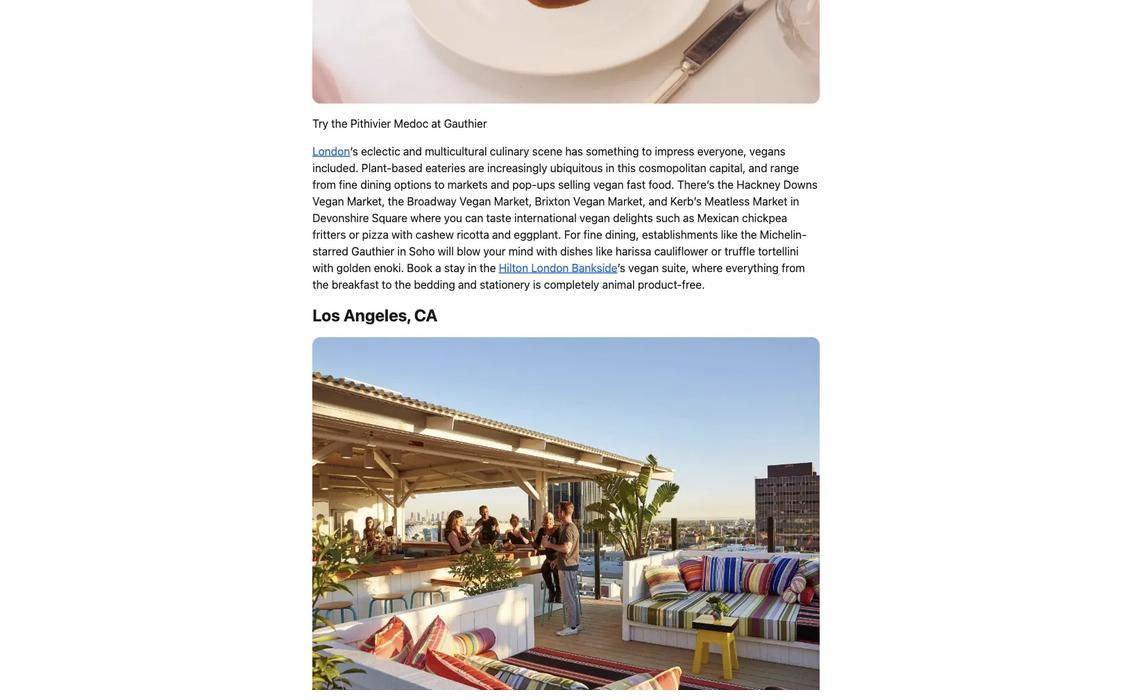 Task type: locate. For each thing, give the bounding box(es) containing it.
bankside
[[572, 261, 618, 274]]

you
[[444, 211, 462, 224]]

dishes
[[561, 245, 593, 258]]

0 horizontal spatial to
[[382, 278, 392, 291]]

los
[[313, 305, 340, 325]]

increasingly
[[488, 161, 548, 174]]

enoki.
[[374, 261, 404, 274]]

0 horizontal spatial market,
[[347, 195, 385, 208]]

1 vertical spatial with
[[537, 245, 558, 258]]

included.
[[313, 161, 359, 174]]

golden
[[337, 261, 371, 274]]

1 horizontal spatial or
[[712, 245, 722, 258]]

is
[[533, 278, 541, 291]]

's up animal
[[618, 261, 626, 274]]

everything
[[726, 261, 779, 274]]

like up truffle
[[721, 228, 738, 241]]

with down eggplant.
[[537, 245, 558, 258]]

or left pizza on the left top
[[349, 228, 359, 241]]

vegan inside 's vegan suite, where everything from the breakfast to the bedding and stationery is completely animal product-free.
[[629, 261, 659, 274]]

food.
[[649, 178, 675, 191]]

the down enoki.
[[395, 278, 411, 291]]

2 vertical spatial vegan
[[629, 261, 659, 274]]

0 horizontal spatial from
[[313, 178, 336, 191]]

's for vegan
[[618, 261, 626, 274]]

ca
[[414, 305, 438, 325]]

0 horizontal spatial london
[[313, 145, 350, 158]]

's inside 's eclectic and multicultural culinary scene has something to impress everyone, vegans included. plant-based eateries are increasingly ubiquitous in this cosmopolitan capital, and range from fine dining options to markets and pop-ups selling vegan fast food. there's the hackney downs vegan market, the broadway vegan market, brixton vegan market, and kerb's meatless market in devonshire square where you can taste international vegan delights such as mexican chickpea fritters or pizza with cashew ricotta and eggplant. for fine dining, establishments like the michelin- starred gauthier in soho will blow your mind with dishes like harissa cauliflower or truffle tortellini with golden enoki. book a stay in the
[[350, 145, 358, 158]]

animal
[[603, 278, 635, 291]]

like up bankside
[[596, 245, 613, 258]]

where
[[411, 211, 441, 224], [692, 261, 723, 274]]

pizza
[[362, 228, 389, 241]]

soho
[[409, 245, 435, 258]]

ricotta
[[457, 228, 489, 241]]

0 vertical spatial gauthier
[[444, 117, 487, 130]]

harissa
[[616, 245, 652, 258]]

's eclectic and multicultural culinary scene has something to impress everyone, vegans included. plant-based eateries are increasingly ubiquitous in this cosmopolitan capital, and range from fine dining options to markets and pop-ups selling vegan fast food. there's the hackney downs vegan market, the broadway vegan market, brixton vegan market, and kerb's meatless market in devonshire square where you can taste international vegan delights such as mexican chickpea fritters or pizza with cashew ricotta and eggplant. for fine dining, establishments like the michelin- starred gauthier in soho will blow your mind with dishes like harissa cauliflower or truffle tortellini with golden enoki. book a stay in the
[[313, 145, 818, 274]]

1 horizontal spatial to
[[435, 178, 445, 191]]

0 horizontal spatial vegan
[[313, 195, 344, 208]]

vegan down harissa
[[629, 261, 659, 274]]

dining,
[[606, 228, 639, 241]]

london up is
[[532, 261, 569, 274]]

market
[[753, 195, 788, 208]]

book
[[407, 261, 433, 274]]

and down increasingly
[[491, 178, 510, 191]]

in down downs
[[791, 195, 800, 208]]

0 vertical spatial from
[[313, 178, 336, 191]]

1 horizontal spatial from
[[782, 261, 806, 274]]

gauthier
[[444, 117, 487, 130], [352, 245, 395, 258]]

0 horizontal spatial where
[[411, 211, 441, 224]]

1 market, from the left
[[347, 195, 385, 208]]

mind
[[509, 245, 534, 258]]

pithivier
[[351, 117, 391, 130]]

market, down dining
[[347, 195, 385, 208]]

london up included.
[[313, 145, 350, 158]]

suite,
[[662, 261, 689, 274]]

1 horizontal spatial gauthier
[[444, 117, 487, 130]]

0 horizontal spatial gauthier
[[352, 245, 395, 258]]

to inside 's vegan suite, where everything from the breakfast to the bedding and stationery is completely animal product-free.
[[382, 278, 392, 291]]

to down 'eateries'
[[435, 178, 445, 191]]

vegan up devonshire
[[313, 195, 344, 208]]

with
[[392, 228, 413, 241], [537, 245, 558, 258], [313, 261, 334, 274]]

for
[[564, 228, 581, 241]]

1 vertical spatial where
[[692, 261, 723, 274]]

a
[[436, 261, 442, 274]]

with down square
[[392, 228, 413, 241]]

at
[[432, 117, 441, 130]]

0 vertical spatial or
[[349, 228, 359, 241]]

michelin-
[[760, 228, 807, 241]]

market, up delights
[[608, 195, 646, 208]]

starred
[[313, 245, 349, 258]]

bedding
[[414, 278, 455, 291]]

hilton london bankside link
[[499, 261, 618, 274]]

brixton
[[535, 195, 571, 208]]

or
[[349, 228, 359, 241], [712, 245, 722, 258]]

to
[[642, 145, 652, 158], [435, 178, 445, 191], [382, 278, 392, 291]]

2 horizontal spatial market,
[[608, 195, 646, 208]]

1 vertical spatial or
[[712, 245, 722, 258]]

0 horizontal spatial with
[[313, 261, 334, 274]]

1 vegan from the left
[[313, 195, 344, 208]]

1 vertical spatial from
[[782, 261, 806, 274]]

downs
[[784, 178, 818, 191]]

with down starred
[[313, 261, 334, 274]]

impress
[[655, 145, 695, 158]]

market, down pop- in the top of the page
[[494, 195, 532, 208]]

vegan down "this"
[[594, 178, 624, 191]]

0 vertical spatial to
[[642, 145, 652, 158]]

cosmopolitan
[[639, 161, 707, 174]]

to left impress
[[642, 145, 652, 158]]

or left truffle
[[712, 245, 722, 258]]

vegan down selling
[[574, 195, 605, 208]]

1 vertical spatial fine
[[584, 228, 603, 241]]

1 horizontal spatial like
[[721, 228, 738, 241]]

1 horizontal spatial where
[[692, 261, 723, 274]]

the up los
[[313, 278, 329, 291]]

from
[[313, 178, 336, 191], [782, 261, 806, 274]]

where down broadway
[[411, 211, 441, 224]]

fine right the for at the top
[[584, 228, 603, 241]]

london
[[313, 145, 350, 158], [532, 261, 569, 274]]

and down food.
[[649, 195, 668, 208]]

2 horizontal spatial with
[[537, 245, 558, 258]]

2 market, from the left
[[494, 195, 532, 208]]

1 horizontal spatial market,
[[494, 195, 532, 208]]

0 horizontal spatial fine
[[339, 178, 358, 191]]

1 vertical spatial like
[[596, 245, 613, 258]]

3 market, from the left
[[608, 195, 646, 208]]

0 vertical spatial with
[[392, 228, 413, 241]]

where up free.
[[692, 261, 723, 274]]

2 horizontal spatial to
[[642, 145, 652, 158]]

1 horizontal spatial london
[[532, 261, 569, 274]]

to for impress
[[642, 145, 652, 158]]

stay
[[444, 261, 465, 274]]

gauthier inside 's eclectic and multicultural culinary scene has something to impress everyone, vegans included. plant-based eateries are increasingly ubiquitous in this cosmopolitan capital, and range from fine dining options to markets and pop-ups selling vegan fast food. there's the hackney downs vegan market, the broadway vegan market, brixton vegan market, and kerb's meatless market in devonshire square where you can taste international vegan delights such as mexican chickpea fritters or pizza with cashew ricotta and eggplant. for fine dining, establishments like the michelin- starred gauthier in soho will blow your mind with dishes like harissa cauliflower or truffle tortellini with golden enoki. book a stay in the
[[352, 245, 395, 258]]

in
[[606, 161, 615, 174], [791, 195, 800, 208], [398, 245, 406, 258], [468, 261, 477, 274]]

will
[[438, 245, 454, 258]]

and
[[403, 145, 422, 158], [749, 161, 768, 174], [491, 178, 510, 191], [649, 195, 668, 208], [492, 228, 511, 241], [458, 278, 477, 291]]

try
[[313, 117, 329, 130]]

and down "taste"
[[492, 228, 511, 241]]

establishments
[[642, 228, 719, 241]]

can
[[465, 211, 484, 224]]

vegan up can on the top of page
[[460, 195, 491, 208]]

fine down included.
[[339, 178, 358, 191]]

are
[[469, 161, 485, 174]]

and down stay
[[458, 278, 477, 291]]

to down enoki.
[[382, 278, 392, 291]]

's up included.
[[350, 145, 358, 158]]

try the pithivier medoc at gauthier
[[313, 117, 487, 130]]

cauliflower
[[655, 245, 709, 258]]

taste
[[486, 211, 512, 224]]

in left "this"
[[606, 161, 615, 174]]

's inside 's vegan suite, where everything from the breakfast to the bedding and stationery is completely animal product-free.
[[618, 261, 626, 274]]

0 vertical spatial where
[[411, 211, 441, 224]]

market,
[[347, 195, 385, 208], [494, 195, 532, 208], [608, 195, 646, 208]]

0 horizontal spatial 's
[[350, 145, 358, 158]]

hilton london bankside
[[499, 261, 618, 274]]

free.
[[682, 278, 705, 291]]

fritters
[[313, 228, 346, 241]]

3 vegan from the left
[[574, 195, 605, 208]]

like
[[721, 228, 738, 241], [596, 245, 613, 258]]

pop-
[[513, 178, 537, 191]]

fine
[[339, 178, 358, 191], [584, 228, 603, 241]]

from down included.
[[313, 178, 336, 191]]

1 vertical spatial 's
[[618, 261, 626, 274]]

gauthier down pizza on the left top
[[352, 245, 395, 258]]

1 vertical spatial vegan
[[580, 211, 610, 224]]

1 horizontal spatial 's
[[618, 261, 626, 274]]

vegan up the for at the top
[[580, 211, 610, 224]]

devonshire
[[313, 211, 369, 224]]

based
[[392, 161, 423, 174]]

2 horizontal spatial vegan
[[574, 195, 605, 208]]

0 vertical spatial 's
[[350, 145, 358, 158]]

ups
[[537, 178, 556, 191]]

1 vertical spatial to
[[435, 178, 445, 191]]

there's
[[678, 178, 715, 191]]

0 horizontal spatial like
[[596, 245, 613, 258]]

gauthier right at
[[444, 117, 487, 130]]

blow
[[457, 245, 481, 258]]

vegan
[[313, 195, 344, 208], [460, 195, 491, 208], [574, 195, 605, 208]]

the up truffle
[[741, 228, 757, 241]]

1 vertical spatial gauthier
[[352, 245, 395, 258]]

1 horizontal spatial vegan
[[460, 195, 491, 208]]

from down tortellini
[[782, 261, 806, 274]]

the down your
[[480, 261, 496, 274]]

2 vertical spatial to
[[382, 278, 392, 291]]



Task type: describe. For each thing, give the bounding box(es) containing it.
and inside 's vegan suite, where everything from the breakfast to the bedding and stationery is completely animal product-free.
[[458, 278, 477, 291]]

eclectic
[[361, 145, 400, 158]]

broadway
[[407, 195, 457, 208]]

from inside 's eclectic and multicultural culinary scene has something to impress everyone, vegans included. plant-based eateries are increasingly ubiquitous in this cosmopolitan capital, and range from fine dining options to markets and pop-ups selling vegan fast food. there's the hackney downs vegan market, the broadway vegan market, brixton vegan market, and kerb's meatless market in devonshire square where you can taste international vegan delights such as mexican chickpea fritters or pizza with cashew ricotta and eggplant. for fine dining, establishments like the michelin- starred gauthier in soho will blow your mind with dishes like harissa cauliflower or truffle tortellini with golden enoki. book a stay in the
[[313, 178, 336, 191]]

2 vegan from the left
[[460, 195, 491, 208]]

from inside 's vegan suite, where everything from the breakfast to the bedding and stationery is completely animal product-free.
[[782, 261, 806, 274]]

meatless
[[705, 195, 750, 208]]

kerb's
[[671, 195, 702, 208]]

selling
[[558, 178, 591, 191]]

0 vertical spatial fine
[[339, 178, 358, 191]]

0 horizontal spatial or
[[349, 228, 359, 241]]

the up meatless
[[718, 178, 734, 191]]

hilton
[[499, 261, 529, 274]]

tortellini
[[758, 245, 799, 258]]

los angeles, ca
[[313, 305, 438, 325]]

product-
[[638, 278, 682, 291]]

and up hackney
[[749, 161, 768, 174]]

the right try at the top left of page
[[331, 117, 348, 130]]

culinary
[[490, 145, 530, 158]]

's vegan suite, where everything from the breakfast to the bedding and stationery is completely animal product-free.
[[313, 261, 806, 291]]

eateries
[[426, 161, 466, 174]]

mexican
[[698, 211, 739, 224]]

multicultural
[[425, 145, 487, 158]]

stationery
[[480, 278, 530, 291]]

markets
[[448, 178, 488, 191]]

medoc
[[394, 117, 429, 130]]

0 vertical spatial like
[[721, 228, 738, 241]]

eggplant.
[[514, 228, 562, 241]]

's for eclectic
[[350, 145, 358, 158]]

2 vertical spatial with
[[313, 261, 334, 274]]

1 vertical spatial london
[[532, 261, 569, 274]]

range
[[771, 161, 800, 174]]

0 vertical spatial vegan
[[594, 178, 624, 191]]

ubiquitous
[[551, 161, 603, 174]]

completely
[[544, 278, 600, 291]]

vegans
[[750, 145, 786, 158]]

relax on the rooftop bar and restaurant at mama shelter image
[[313, 337, 820, 690]]

this
[[618, 161, 636, 174]]

as
[[683, 211, 695, 224]]

fast
[[627, 178, 646, 191]]

delights
[[613, 211, 653, 224]]

1 horizontal spatial with
[[392, 228, 413, 241]]

1 horizontal spatial fine
[[584, 228, 603, 241]]

square
[[372, 211, 408, 224]]

in down the blow
[[468, 261, 477, 274]]

such
[[656, 211, 680, 224]]

dining
[[361, 178, 391, 191]]

0 vertical spatial london
[[313, 145, 350, 158]]

scene
[[533, 145, 563, 158]]

angeles,
[[344, 305, 411, 325]]

the up square
[[388, 195, 404, 208]]

truffle
[[725, 245, 756, 258]]

chickpea
[[742, 211, 788, 224]]

where inside 's vegan suite, where everything from the breakfast to the bedding and stationery is completely animal product-free.
[[692, 261, 723, 274]]

something
[[586, 145, 639, 158]]

in left soho
[[398, 245, 406, 258]]

plant-
[[362, 161, 392, 174]]

everyone,
[[698, 145, 747, 158]]

options
[[394, 178, 432, 191]]

london link
[[313, 145, 350, 158]]

hackney
[[737, 178, 781, 191]]

your
[[484, 245, 506, 258]]

and up based on the left
[[403, 145, 422, 158]]

cashew
[[416, 228, 454, 241]]

has
[[566, 145, 583, 158]]

international
[[515, 211, 577, 224]]

where inside 's eclectic and multicultural culinary scene has something to impress everyone, vegans included. plant-based eateries are increasingly ubiquitous in this cosmopolitan capital, and range from fine dining options to markets and pop-ups selling vegan fast food. there's the hackney downs vegan market, the broadway vegan market, brixton vegan market, and kerb's meatless market in devonshire square where you can taste international vegan delights such as mexican chickpea fritters or pizza with cashew ricotta and eggplant. for fine dining, establishments like the michelin- starred gauthier in soho will blow your mind with dishes like harissa cauliflower or truffle tortellini with golden enoki. book a stay in the
[[411, 211, 441, 224]]

to for the
[[382, 278, 392, 291]]

capital,
[[710, 161, 746, 174]]

breakfast
[[332, 278, 379, 291]]



Task type: vqa. For each thing, say whether or not it's contained in the screenshot.
the 'mind' at top left
yes



